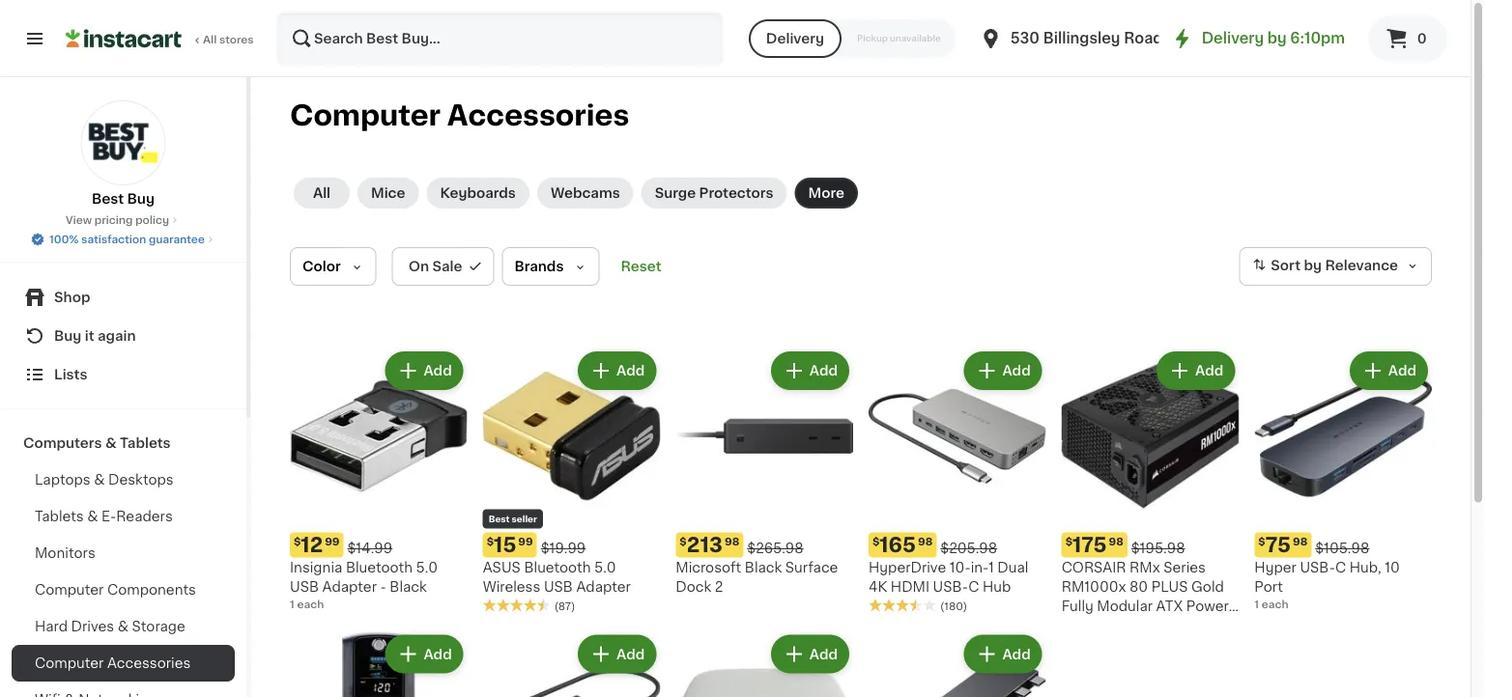 Task type: locate. For each thing, give the bounding box(es) containing it.
98 right 75
[[1293, 537, 1308, 547]]

1 down insignia
[[290, 599, 294, 610]]

computer down hard
[[35, 657, 104, 671]]

buy
[[127, 192, 155, 206], [54, 330, 82, 343]]

0 horizontal spatial black
[[390, 581, 427, 594]]

2 vertical spatial computer
[[35, 657, 104, 671]]

- down modular
[[1113, 619, 1119, 633]]

0 horizontal spatial delivery
[[766, 32, 824, 45]]

1 99 from the left
[[325, 537, 340, 547]]

buy left it
[[54, 330, 82, 343]]

4k
[[869, 581, 888, 594]]

usb- down $105.98
[[1300, 561, 1336, 575]]

$ for 165
[[873, 537, 880, 547]]

1 horizontal spatial usb
[[544, 581, 573, 594]]

1 98 from the left
[[918, 537, 933, 547]]

0 horizontal spatial bluetooth
[[346, 561, 413, 575]]

1 each from the left
[[297, 599, 324, 610]]

color
[[303, 260, 341, 274]]

hyper
[[1255, 561, 1297, 575]]

0 vertical spatial best
[[92, 192, 124, 206]]

3 $ from the left
[[873, 537, 880, 547]]

1 vertical spatial buy
[[54, 330, 82, 343]]

mice link
[[358, 178, 419, 209]]

laptops & desktops link
[[12, 462, 235, 499]]

-
[[380, 581, 386, 594], [1113, 619, 1119, 633]]

1
[[989, 561, 994, 575], [290, 599, 294, 610], [1255, 599, 1259, 610]]

1 5.0 from the left
[[416, 561, 438, 575]]

instacart logo image
[[66, 27, 182, 50]]

2 99 from the left
[[518, 537, 533, 547]]

1 horizontal spatial usb-
[[1300, 561, 1336, 575]]

all stores
[[203, 34, 254, 45]]

all left mice link
[[313, 187, 331, 200]]

webcams link
[[537, 178, 634, 209]]

hdmi
[[891, 581, 930, 594]]

black down modular
[[1122, 619, 1159, 633]]

$ up corsair in the bottom right of the page
[[1066, 537, 1073, 547]]

4 98 from the left
[[1293, 537, 1308, 547]]

best buy link
[[81, 101, 166, 209]]

- down $14.99
[[380, 581, 386, 594]]

0 vertical spatial c
[[1336, 561, 1346, 575]]

0 horizontal spatial by
[[1268, 31, 1287, 45]]

1 down 'port'
[[1255, 599, 1259, 610]]

computer accessories up keyboards
[[290, 102, 630, 130]]

2 vertical spatial black
[[1122, 619, 1159, 633]]

1 vertical spatial -
[[1113, 619, 1119, 633]]

delivery by 6:10pm link
[[1171, 27, 1345, 50]]

each inside $ 12 99 $14.99 insignia bluetooth 5.0 usb adapter - black 1 each
[[297, 599, 324, 610]]

0 vertical spatial tablets
[[120, 437, 171, 450]]

0 vertical spatial by
[[1268, 31, 1287, 45]]

$ inside the $ 175 98 $195.98 corsair rmx series rm1000x 80 plus gold fully modular atx power supply - black
[[1066, 537, 1073, 547]]

2 bluetooth from the left
[[524, 561, 591, 575]]

computer
[[290, 102, 441, 130], [35, 584, 104, 597], [35, 657, 104, 671]]

monitors link
[[12, 535, 235, 572]]

all
[[203, 34, 217, 45], [313, 187, 331, 200]]

2 each from the left
[[1262, 599, 1289, 610]]

2 adapter from the left
[[576, 581, 631, 594]]

1 horizontal spatial delivery
[[1202, 31, 1264, 45]]

0 vertical spatial buy
[[127, 192, 155, 206]]

reset
[[621, 260, 662, 274]]

1 horizontal spatial c
[[1336, 561, 1346, 575]]

bluetooth inside $ 12 99 $14.99 insignia bluetooth 5.0 usb adapter - black 1 each
[[346, 561, 413, 575]]

adapter down $15.99 original price: $19.99 element
[[576, 581, 631, 594]]

0 horizontal spatial usb-
[[933, 581, 969, 594]]

0 horizontal spatial best
[[92, 192, 124, 206]]

dual
[[998, 561, 1029, 575]]

& right laptops
[[94, 474, 105, 487]]

99 inside $ 15 99 $19.99 asus bluetooth 5.0 wireless usb adapter
[[518, 537, 533, 547]]

$165.98 original price: $205.98 element
[[869, 533, 1046, 558]]

6 $ from the left
[[1259, 537, 1266, 547]]

c down in-
[[969, 581, 979, 594]]

hard drives & storage link
[[12, 609, 235, 646]]

black
[[745, 561, 782, 575], [390, 581, 427, 594], [1122, 619, 1159, 633]]

5.0 inside $ 12 99 $14.99 insignia bluetooth 5.0 usb adapter - black 1 each
[[416, 561, 438, 575]]

computer down monitors
[[35, 584, 104, 597]]

$12.99 original price: $14.99 element
[[290, 533, 467, 558]]

99 right 12
[[325, 537, 340, 547]]

dock
[[676, 581, 712, 594]]

bluetooth down $19.99
[[524, 561, 591, 575]]

99 right 15
[[518, 537, 533, 547]]

0 horizontal spatial 99
[[325, 537, 340, 547]]

pricing
[[94, 215, 133, 226]]

98 right 165
[[918, 537, 933, 547]]

1 horizontal spatial accessories
[[447, 102, 630, 130]]

1 horizontal spatial 99
[[518, 537, 533, 547]]

$ inside $ 12 99 $14.99 insignia bluetooth 5.0 usb adapter - black 1 each
[[294, 537, 301, 547]]

mice
[[371, 187, 405, 200]]

1 up hub
[[989, 561, 994, 575]]

0 vertical spatial computer accessories
[[290, 102, 630, 130]]

4 $ from the left
[[1066, 537, 1073, 547]]

by right sort on the right of the page
[[1304, 259, 1322, 273]]

2 $ from the left
[[487, 537, 494, 547]]

0 horizontal spatial computer accessories
[[35, 657, 191, 671]]

all left stores
[[203, 34, 217, 45]]

usb inside $ 15 99 $19.99 asus bluetooth 5.0 wireless usb adapter
[[544, 581, 573, 594]]

0 vertical spatial all
[[203, 34, 217, 45]]

desktops
[[108, 474, 174, 487]]

1 vertical spatial computer accessories
[[35, 657, 191, 671]]

series
[[1164, 561, 1206, 575]]

0 horizontal spatial c
[[969, 581, 979, 594]]

1 usb from the left
[[290, 581, 319, 594]]

1 $ from the left
[[294, 537, 301, 547]]

on sale
[[408, 260, 462, 274]]

usb up (87)
[[544, 581, 573, 594]]

100%
[[49, 234, 79, 245]]

storage
[[132, 620, 185, 634]]

2 usb from the left
[[544, 581, 573, 594]]

1 horizontal spatial all
[[313, 187, 331, 200]]

laptops
[[35, 474, 91, 487]]

computer accessories inside computer accessories "link"
[[35, 657, 191, 671]]

98 inside $ 75 98 $105.98 hyper usb-c hub, 10 port 1 each
[[1293, 537, 1308, 547]]

5.0 down $15.99 original price: $19.99 element
[[594, 561, 616, 575]]

99 inside $ 12 99 $14.99 insignia bluetooth 5.0 usb adapter - black 1 each
[[325, 537, 340, 547]]

1 inside $ 12 99 $14.99 insignia bluetooth 5.0 usb adapter - black 1 each
[[290, 599, 294, 610]]

0 horizontal spatial tablets
[[35, 510, 84, 524]]

bluetooth inside $ 15 99 $19.99 asus bluetooth 5.0 wireless usb adapter
[[524, 561, 591, 575]]

usb-
[[1300, 561, 1336, 575], [933, 581, 969, 594]]

1 horizontal spatial bluetooth
[[524, 561, 591, 575]]

1 horizontal spatial computer accessories
[[290, 102, 630, 130]]

$ up microsoft
[[680, 537, 687, 547]]

1 horizontal spatial best
[[489, 515, 510, 524]]

service type group
[[749, 19, 957, 58]]

530 billingsley road button
[[980, 12, 1163, 66]]

laptops & desktops
[[35, 474, 174, 487]]

1 horizontal spatial adapter
[[576, 581, 631, 594]]

0 horizontal spatial all
[[203, 34, 217, 45]]

delivery for delivery by 6:10pm
[[1202, 31, 1264, 45]]

$ inside $ 15 99 $19.99 asus bluetooth 5.0 wireless usb adapter
[[487, 537, 494, 547]]

best up pricing
[[92, 192, 124, 206]]

1 horizontal spatial 5.0
[[594, 561, 616, 575]]

2 horizontal spatial black
[[1122, 619, 1159, 633]]

black down $12.99 original price: $14.99 element
[[390, 581, 427, 594]]

$ for 213
[[680, 537, 687, 547]]

0 vertical spatial usb-
[[1300, 561, 1336, 575]]

hub
[[983, 581, 1011, 594]]

buy it again
[[54, 330, 136, 343]]

0 horizontal spatial 5.0
[[416, 561, 438, 575]]

$ up hyper
[[1259, 537, 1266, 547]]

by inside field
[[1304, 259, 1322, 273]]

$ up "asus" at left bottom
[[487, 537, 494, 547]]

$105.98
[[1316, 542, 1370, 555]]

2 5.0 from the left
[[594, 561, 616, 575]]

add
[[424, 364, 452, 378], [617, 364, 645, 378], [810, 364, 838, 378], [1003, 364, 1031, 378], [1196, 364, 1224, 378], [1389, 364, 1417, 378], [424, 648, 452, 662], [617, 648, 645, 662], [810, 648, 838, 662], [1003, 648, 1031, 662]]

all for all
[[313, 187, 331, 200]]

$175.98 original price: $195.98 element
[[1062, 533, 1239, 558]]

1 vertical spatial black
[[390, 581, 427, 594]]

best left "seller"
[[489, 515, 510, 524]]

213
[[687, 536, 723, 556]]

1 vertical spatial computer
[[35, 584, 104, 597]]

each inside $ 75 98 $105.98 hyper usb-c hub, 10 port 1 each
[[1262, 599, 1289, 610]]

0 horizontal spatial 1
[[290, 599, 294, 610]]

1 vertical spatial usb-
[[933, 581, 969, 594]]

0 horizontal spatial accessories
[[107, 657, 191, 671]]

delivery
[[1202, 31, 1264, 45], [766, 32, 824, 45]]

0 horizontal spatial each
[[297, 599, 324, 610]]

1 horizontal spatial 1
[[989, 561, 994, 575]]

None search field
[[276, 12, 724, 66]]

$ inside $ 165 98
[[873, 537, 880, 547]]

98 inside the $ 175 98 $195.98 corsair rmx series rm1000x 80 plus gold fully modular atx power supply - black
[[1109, 537, 1124, 547]]

&
[[105, 437, 117, 450], [94, 474, 105, 487], [87, 510, 98, 524], [118, 620, 129, 634]]

5.0 for 15
[[594, 561, 616, 575]]

delivery inside "button"
[[766, 32, 824, 45]]

1 bluetooth from the left
[[346, 561, 413, 575]]

1 vertical spatial all
[[313, 187, 331, 200]]

view pricing policy link
[[66, 213, 181, 228]]

98 inside $ 165 98
[[918, 537, 933, 547]]

1 horizontal spatial each
[[1262, 599, 1289, 610]]

by for delivery
[[1268, 31, 1287, 45]]

$ up insignia
[[294, 537, 301, 547]]

wireless
[[483, 581, 541, 594]]

1 horizontal spatial -
[[1113, 619, 1119, 633]]

policy
[[135, 215, 169, 226]]

bluetooth down $14.99
[[346, 561, 413, 575]]

$213.98 original price: $265.98 element
[[676, 533, 853, 558]]

atx
[[1156, 600, 1183, 613]]

bluetooth for 12
[[346, 561, 413, 575]]

usb- up (180)
[[933, 581, 969, 594]]

1 horizontal spatial tablets
[[120, 437, 171, 450]]

by left the 6:10pm on the right of the page
[[1268, 31, 1287, 45]]

c
[[1336, 561, 1346, 575], [969, 581, 979, 594]]

0 vertical spatial -
[[380, 581, 386, 594]]

1 vertical spatial tablets
[[35, 510, 84, 524]]

black down $213.98 original price: $265.98 element
[[745, 561, 782, 575]]

$ up hyperdrive
[[873, 537, 880, 547]]

- inside the $ 175 98 $195.98 corsair rmx series rm1000x 80 plus gold fully modular atx power supply - black
[[1113, 619, 1119, 633]]

1 adapter from the left
[[322, 581, 377, 594]]

99 for 15
[[518, 537, 533, 547]]

accessories
[[447, 102, 630, 130], [107, 657, 191, 671]]

1 vertical spatial by
[[1304, 259, 1322, 273]]

bluetooth
[[346, 561, 413, 575], [524, 561, 591, 575]]

$ inside $ 75 98 $105.98 hyper usb-c hub, 10 port 1 each
[[1259, 537, 1266, 547]]

$ 75 98 $105.98 hyper usb-c hub, 10 port 1 each
[[1255, 536, 1400, 610]]

bluetooth for 15
[[524, 561, 591, 575]]

1 horizontal spatial by
[[1304, 259, 1322, 273]]

usb inside $ 12 99 $14.99 insignia bluetooth 5.0 usb adapter - black 1 each
[[290, 581, 319, 594]]

98 inside $ 213 98
[[725, 537, 740, 547]]

2 98 from the left
[[1109, 537, 1124, 547]]

1 horizontal spatial black
[[745, 561, 782, 575]]

1 vertical spatial best
[[489, 515, 510, 524]]

& up laptops & desktops
[[105, 437, 117, 450]]

stores
[[219, 34, 254, 45]]

adapter inside $ 12 99 $14.99 insignia bluetooth 5.0 usb adapter - black 1 each
[[322, 581, 377, 594]]

5.0 down $12.99 original price: $14.99 element
[[416, 561, 438, 575]]

lists link
[[12, 356, 235, 394]]

computer up mice
[[290, 102, 441, 130]]

2 horizontal spatial 1
[[1255, 599, 1259, 610]]

98 right 213
[[725, 537, 740, 547]]

1 vertical spatial c
[[969, 581, 979, 594]]

each down insignia
[[297, 599, 324, 610]]

usb down insignia
[[290, 581, 319, 594]]

3 98 from the left
[[725, 537, 740, 547]]

computer accessories
[[290, 102, 630, 130], [35, 657, 191, 671]]

corsair
[[1062, 561, 1126, 575]]

accessories down search field
[[447, 102, 630, 130]]

hub,
[[1350, 561, 1382, 575]]

0 horizontal spatial usb
[[290, 581, 319, 594]]

accessories down storage
[[107, 657, 191, 671]]

product group containing 213
[[676, 348, 853, 597]]

1 vertical spatial accessories
[[107, 657, 191, 671]]

5 $ from the left
[[680, 537, 687, 547]]

buy up policy
[[127, 192, 155, 206]]

1 inside $ 75 98 $105.98 hyper usb-c hub, 10 port 1 each
[[1255, 599, 1259, 610]]

product group containing 15
[[483, 348, 660, 615]]

5.0 inside $ 15 99 $19.99 asus bluetooth 5.0 wireless usb adapter
[[594, 561, 616, 575]]

computer inside "link"
[[35, 657, 104, 671]]

fully
[[1062, 600, 1094, 613]]

components
[[107, 584, 196, 597]]

& right "drives"
[[118, 620, 129, 634]]

each down 'port'
[[1262, 599, 1289, 610]]

80
[[1130, 581, 1148, 594]]

99 for 12
[[325, 537, 340, 547]]

computer accessories link
[[12, 646, 235, 682]]

best for best seller
[[489, 515, 510, 524]]

$ inside $ 213 98
[[680, 537, 687, 547]]

tablets up the desktops
[[120, 437, 171, 450]]

0 horizontal spatial -
[[380, 581, 386, 594]]

c down $105.98
[[1336, 561, 1346, 575]]

adapter down insignia
[[322, 581, 377, 594]]

add button
[[387, 354, 462, 389], [580, 354, 655, 389], [773, 354, 848, 389], [966, 354, 1041, 389], [1159, 354, 1234, 389], [1352, 354, 1427, 389], [387, 638, 462, 672], [580, 638, 655, 672], [773, 638, 848, 672], [966, 638, 1041, 672]]

e-
[[102, 510, 116, 524]]

0 vertical spatial accessories
[[447, 102, 630, 130]]

98 right 175
[[1109, 537, 1124, 547]]

computer accessories down hard drives & storage
[[35, 657, 191, 671]]

product group
[[290, 348, 467, 612], [483, 348, 660, 615], [676, 348, 853, 597], [869, 348, 1046, 615], [1062, 348, 1239, 633], [1255, 348, 1432, 612], [290, 632, 467, 698], [483, 632, 660, 698], [676, 632, 853, 698], [869, 632, 1046, 698]]

0 horizontal spatial adapter
[[322, 581, 377, 594]]

98
[[918, 537, 933, 547], [1109, 537, 1124, 547], [725, 537, 740, 547], [1293, 537, 1308, 547]]

tablets down laptops
[[35, 510, 84, 524]]

(87)
[[554, 602, 575, 612]]

0 vertical spatial black
[[745, 561, 782, 575]]

& left e- on the bottom of the page
[[87, 510, 98, 524]]

★★★★★
[[483, 599, 551, 613], [483, 599, 551, 613], [869, 599, 937, 613], [869, 599, 937, 613]]

& for computers
[[105, 437, 117, 450]]



Task type: describe. For each thing, give the bounding box(es) containing it.
$ 165 98
[[873, 536, 933, 556]]

gold
[[1192, 581, 1224, 594]]

& for tablets
[[87, 510, 98, 524]]

1 inside hyperdrive 10-in-1 dual 4k hdmi usb-c hub
[[989, 561, 994, 575]]

98 for 175
[[1109, 537, 1124, 547]]

computer for computer components link
[[35, 584, 104, 597]]

computers
[[23, 437, 102, 450]]

0
[[1418, 32, 1427, 45]]

98 for 165
[[918, 537, 933, 547]]

accessories inside "link"
[[107, 657, 191, 671]]

75
[[1266, 536, 1291, 556]]

black inside $ 12 99 $14.99 insignia bluetooth 5.0 usb adapter - black 1 each
[[390, 581, 427, 594]]

asus
[[483, 561, 521, 575]]

2
[[715, 581, 723, 594]]

$75.98 original price: $105.98 element
[[1255, 533, 1432, 558]]

98 for 213
[[725, 537, 740, 547]]

rm1000x
[[1062, 581, 1126, 594]]

$ 175 98 $195.98 corsair rmx series rm1000x 80 plus gold fully modular atx power supply - black
[[1062, 536, 1229, 633]]

computers & tablets link
[[12, 425, 235, 462]]

$ for 175
[[1066, 537, 1073, 547]]

hard
[[35, 620, 68, 634]]

100% satisfaction guarantee
[[49, 234, 205, 245]]

hard drives & storage
[[35, 620, 185, 634]]

hyperdrive
[[869, 561, 946, 575]]

1 horizontal spatial buy
[[127, 192, 155, 206]]

$14.99
[[347, 542, 393, 555]]

0 button
[[1369, 15, 1448, 62]]

$19.99
[[541, 542, 586, 555]]

c inside hyperdrive 10-in-1 dual 4k hdmi usb-c hub
[[969, 581, 979, 594]]

readers
[[116, 510, 173, 524]]

product group containing 12
[[290, 348, 467, 612]]

on
[[408, 260, 429, 274]]

100% satisfaction guarantee button
[[30, 228, 216, 247]]

plus
[[1152, 581, 1188, 594]]

$ 213 98
[[680, 536, 740, 556]]

view pricing policy
[[66, 215, 169, 226]]

15
[[494, 536, 516, 556]]

product group containing 75
[[1255, 348, 1432, 612]]

product group containing 165
[[869, 348, 1046, 615]]

view
[[66, 215, 92, 226]]

0 vertical spatial computer
[[290, 102, 441, 130]]

road
[[1124, 31, 1163, 45]]

by for sort
[[1304, 259, 1322, 273]]

- inside $ 12 99 $14.99 insignia bluetooth 5.0 usb adapter - black 1 each
[[380, 581, 386, 594]]

delivery for delivery
[[766, 32, 824, 45]]

(180)
[[940, 602, 968, 612]]

port
[[1255, 581, 1283, 594]]

keyboards link
[[427, 178, 530, 209]]

usb- inside hyperdrive 10-in-1 dual 4k hdmi usb-c hub
[[933, 581, 969, 594]]

c inside $ 75 98 $105.98 hyper usb-c hub, 10 port 1 each
[[1336, 561, 1346, 575]]

brands
[[515, 260, 564, 274]]

black inside microsoft black surface dock 2
[[745, 561, 782, 575]]

modular
[[1097, 600, 1153, 613]]

usb- inside $ 75 98 $105.98 hyper usb-c hub, 10 port 1 each
[[1300, 561, 1336, 575]]

$ for 15
[[487, 537, 494, 547]]

98 for 75
[[1293, 537, 1308, 547]]

protectors
[[699, 187, 774, 200]]

again
[[98, 330, 136, 343]]

lists
[[54, 368, 87, 382]]

computer components link
[[12, 572, 235, 609]]

$195.98
[[1131, 542, 1185, 555]]

black inside the $ 175 98 $195.98 corsair rmx series rm1000x 80 plus gold fully modular atx power supply - black
[[1122, 619, 1159, 633]]

supply
[[1062, 619, 1109, 633]]

computers & tablets
[[23, 437, 171, 450]]

shop link
[[12, 278, 235, 317]]

$15.99 original price: $19.99 element
[[483, 533, 660, 558]]

relevance
[[1325, 259, 1398, 273]]

adapter inside $ 15 99 $19.99 asus bluetooth 5.0 wireless usb adapter
[[576, 581, 631, 594]]

sale
[[432, 260, 462, 274]]

530 billingsley road
[[1011, 31, 1163, 45]]

more
[[808, 187, 845, 200]]

sort
[[1271, 259, 1301, 273]]

microsoft
[[676, 561, 741, 575]]

10-
[[950, 561, 971, 575]]

guarantee
[[149, 234, 205, 245]]

5.0 for 12
[[416, 561, 438, 575]]

Search field
[[278, 14, 722, 64]]

webcams
[[551, 187, 620, 200]]

530
[[1011, 31, 1040, 45]]

$ 15 99 $19.99 asus bluetooth 5.0 wireless usb adapter
[[483, 536, 631, 594]]

insignia
[[290, 561, 342, 575]]

computer for computer accessories "link"
[[35, 657, 104, 671]]

tablets & e-readers link
[[12, 499, 235, 535]]

reset button
[[615, 247, 667, 286]]

delivery by 6:10pm
[[1202, 31, 1345, 45]]

6:10pm
[[1290, 31, 1345, 45]]

12
[[301, 536, 323, 556]]

it
[[85, 330, 94, 343]]

brands button
[[502, 247, 600, 286]]

more link
[[795, 178, 858, 209]]

all link
[[294, 178, 350, 209]]

tablets & e-readers
[[35, 510, 173, 524]]

surface
[[786, 561, 838, 575]]

$ 12 99 $14.99 insignia bluetooth 5.0 usb adapter - black 1 each
[[290, 536, 438, 610]]

on sale button
[[392, 247, 494, 286]]

10
[[1385, 561, 1400, 575]]

microsoft black surface dock 2
[[676, 561, 838, 594]]

computer components
[[35, 584, 196, 597]]

$ for 12
[[294, 537, 301, 547]]

product group containing 175
[[1062, 348, 1239, 633]]

best buy logo image
[[81, 101, 166, 186]]

best for best buy
[[92, 192, 124, 206]]

all for all stores
[[203, 34, 217, 45]]

& for laptops
[[94, 474, 105, 487]]

in-
[[971, 561, 989, 575]]

surge
[[655, 187, 696, 200]]

drives
[[71, 620, 114, 634]]

$205.98
[[941, 542, 998, 555]]

keyboards
[[440, 187, 516, 200]]

175
[[1073, 536, 1107, 556]]

shop
[[54, 291, 90, 304]]

surge protectors
[[655, 187, 774, 200]]

best buy
[[92, 192, 155, 206]]

all stores link
[[66, 12, 255, 66]]

Relevance Sort by field
[[1239, 247, 1432, 286]]

$ for 75
[[1259, 537, 1266, 547]]

power
[[1187, 600, 1229, 613]]

0 horizontal spatial buy
[[54, 330, 82, 343]]



Task type: vqa. For each thing, say whether or not it's contained in the screenshot.
- to the right
yes



